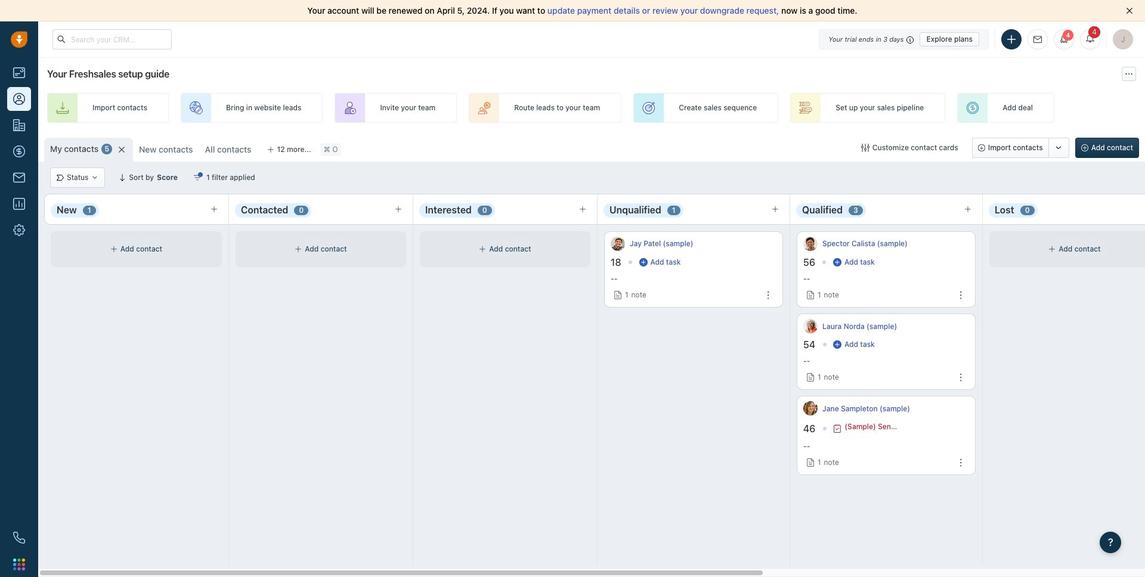 Task type: describe. For each thing, give the bounding box(es) containing it.
0 vertical spatial j image
[[611, 237, 625, 251]]

phone element
[[7, 526, 31, 550]]

phone image
[[13, 532, 25, 544]]

freshworks switcher image
[[13, 559, 25, 571]]

s image
[[803, 237, 818, 251]]

Search your CRM... text field
[[52, 29, 172, 50]]

1 horizontal spatial j image
[[803, 402, 818, 416]]



Task type: vqa. For each thing, say whether or not it's contained in the screenshot.
mng settings image
no



Task type: locate. For each thing, give the bounding box(es) containing it.
close image
[[1126, 7, 1133, 14]]

container_wx8msf4aqz5i3rn1 image
[[91, 174, 99, 181], [295, 246, 302, 253], [833, 258, 842, 267], [833, 425, 842, 433]]

l image
[[803, 319, 818, 334]]

1 vertical spatial j image
[[803, 402, 818, 416]]

container_wx8msf4aqz5i3rn1 image
[[861, 144, 870, 152], [193, 174, 202, 182], [57, 174, 64, 181], [110, 246, 117, 253], [479, 246, 486, 253], [1049, 246, 1056, 253], [639, 258, 648, 267], [833, 341, 842, 349]]

j image
[[611, 237, 625, 251], [803, 402, 818, 416]]

group
[[972, 138, 1069, 158]]

0 horizontal spatial j image
[[611, 237, 625, 251]]



